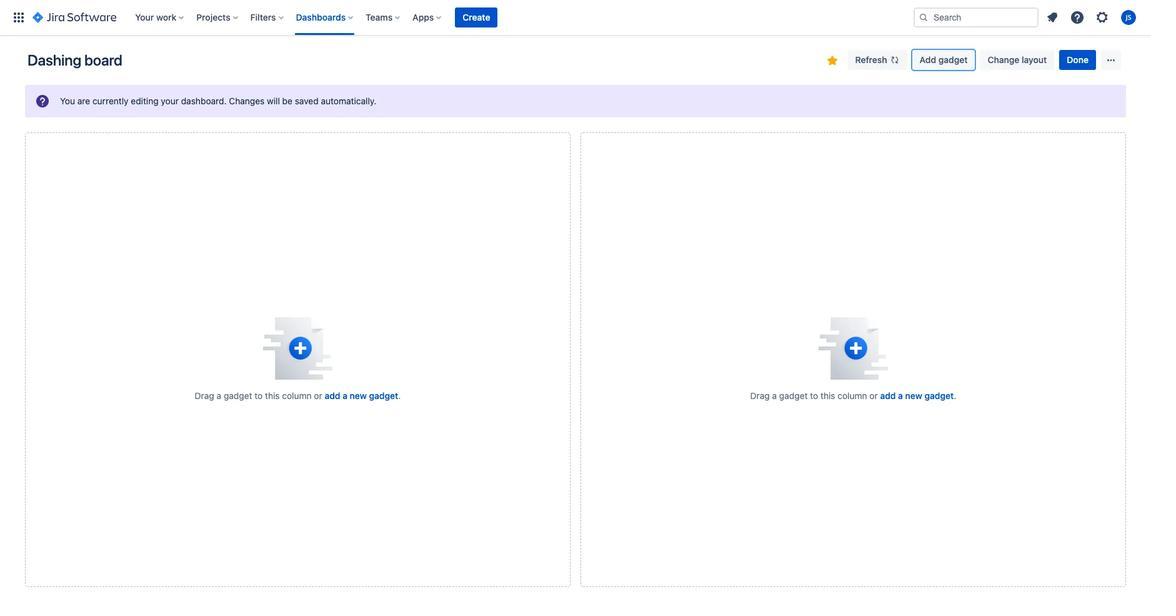 Task type: vqa. For each thing, say whether or not it's contained in the screenshot.
"AGE"
no



Task type: locate. For each thing, give the bounding box(es) containing it.
0 horizontal spatial .
[[398, 391, 401, 401]]

2 add from the left
[[880, 391, 896, 401]]

1 . from the left
[[398, 391, 401, 401]]

filters button
[[247, 7, 288, 27]]

1 horizontal spatial .
[[954, 391, 956, 401]]

0 horizontal spatial or
[[314, 391, 322, 401]]

1 a from the left
[[217, 391, 221, 401]]

help image
[[1070, 10, 1085, 25]]

create
[[463, 12, 490, 22]]

automatically.
[[321, 96, 376, 106]]

1 new from the left
[[350, 391, 367, 401]]

2 this from the left
[[820, 391, 835, 401]]

add
[[325, 391, 340, 401], [880, 391, 896, 401]]

2 add gadget img image from the left
[[818, 317, 888, 380]]

2 . from the left
[[954, 391, 956, 401]]

1 horizontal spatial this
[[820, 391, 835, 401]]

.
[[398, 391, 401, 401], [954, 391, 956, 401]]

1 add from the left
[[325, 391, 340, 401]]

0 horizontal spatial add gadget img image
[[263, 317, 333, 380]]

refresh button
[[848, 50, 907, 70]]

1 drag from the left
[[195, 391, 214, 401]]

1 horizontal spatial to
[[810, 391, 818, 401]]

2 to from the left
[[810, 391, 818, 401]]

this
[[265, 391, 280, 401], [820, 391, 835, 401]]

or for add a new gadget button associated with second add gadget img from the right
[[314, 391, 322, 401]]

1 drag a gadget to this column or add a new gadget . from the left
[[195, 391, 401, 401]]

new
[[350, 391, 367, 401], [905, 391, 922, 401]]

0 horizontal spatial new
[[350, 391, 367, 401]]

0 horizontal spatial column
[[282, 391, 312, 401]]

gadget inside button
[[938, 54, 968, 65]]

star dashing board image
[[825, 53, 840, 68]]

add a new gadget button for first add gadget img from right
[[880, 390, 954, 402]]

drag a gadget to this column or add a new gadget . for add a new gadget button associated with second add gadget img from the right
[[195, 391, 401, 401]]

1 horizontal spatial or
[[869, 391, 878, 401]]

to
[[255, 391, 263, 401], [810, 391, 818, 401]]

2 drag from the left
[[750, 391, 770, 401]]

projects
[[196, 12, 230, 22]]

changes
[[229, 96, 265, 106]]

2 new from the left
[[905, 391, 922, 401]]

drag
[[195, 391, 214, 401], [750, 391, 770, 401]]

1 horizontal spatial new
[[905, 391, 922, 401]]

a
[[217, 391, 221, 401], [343, 391, 347, 401], [772, 391, 777, 401], [898, 391, 903, 401]]

banner containing your work
[[0, 0, 1151, 35]]

column for add a new gadget button associated with second add gadget img from the right
[[282, 391, 312, 401]]

0 horizontal spatial to
[[255, 391, 263, 401]]

gadget
[[938, 54, 968, 65], [224, 391, 252, 401], [369, 391, 398, 401], [779, 391, 808, 401], [925, 391, 954, 401]]

jira software image
[[32, 10, 116, 25], [32, 10, 116, 25]]

primary element
[[7, 0, 914, 35]]

column for first add gadget img from right add a new gadget button
[[838, 391, 867, 401]]

settings image
[[1095, 10, 1110, 25]]

dashboards
[[296, 12, 346, 22]]

banner
[[0, 0, 1151, 35]]

1 to from the left
[[255, 391, 263, 401]]

dashing
[[27, 51, 81, 69]]

2 drag a gadget to this column or add a new gadget . from the left
[[750, 391, 956, 401]]

add gadget
[[920, 54, 968, 65]]

1 column from the left
[[282, 391, 312, 401]]

work
[[156, 12, 176, 22]]

are
[[77, 96, 90, 106]]

or
[[314, 391, 322, 401], [869, 391, 878, 401]]

add gadget img image
[[263, 317, 333, 380], [818, 317, 888, 380]]

filters
[[250, 12, 276, 22]]

1 or from the left
[[314, 391, 322, 401]]

your
[[161, 96, 179, 106]]

0 horizontal spatial drag a gadget to this column or add a new gadget .
[[195, 391, 401, 401]]

2 add a new gadget button from the left
[[880, 390, 954, 402]]

your work button
[[131, 7, 189, 27]]

1 horizontal spatial drag
[[750, 391, 770, 401]]

2 or from the left
[[869, 391, 878, 401]]

1 horizontal spatial column
[[838, 391, 867, 401]]

apps
[[413, 12, 434, 22]]

drag a gadget to this column or add a new gadget .
[[195, 391, 401, 401], [750, 391, 956, 401]]

0 horizontal spatial add a new gadget button
[[325, 390, 398, 402]]

0 horizontal spatial this
[[265, 391, 280, 401]]

1 add a new gadget button from the left
[[325, 390, 398, 402]]

teams button
[[362, 7, 405, 27]]

change layout
[[988, 54, 1047, 65]]

column
[[282, 391, 312, 401], [838, 391, 867, 401]]

1 horizontal spatial add gadget img image
[[818, 317, 888, 380]]

0 horizontal spatial drag
[[195, 391, 214, 401]]

currently
[[92, 96, 128, 106]]

new for first add gadget img from right
[[905, 391, 922, 401]]

1 this from the left
[[265, 391, 280, 401]]

1 horizontal spatial add a new gadget button
[[880, 390, 954, 402]]

add a new gadget button
[[325, 390, 398, 402], [880, 390, 954, 402]]

1 horizontal spatial drag a gadget to this column or add a new gadget .
[[750, 391, 956, 401]]

0 horizontal spatial add
[[325, 391, 340, 401]]

Search field
[[914, 7, 1039, 27]]

. for first add gadget img from right
[[954, 391, 956, 401]]

your profile and settings image
[[1121, 10, 1136, 25]]

1 horizontal spatial add
[[880, 391, 896, 401]]

2 column from the left
[[838, 391, 867, 401]]



Task type: describe. For each thing, give the bounding box(es) containing it.
saved
[[295, 96, 319, 106]]

be
[[282, 96, 292, 106]]

4 a from the left
[[898, 391, 903, 401]]

2 a from the left
[[343, 391, 347, 401]]

you
[[60, 96, 75, 106]]

layout
[[1022, 54, 1047, 65]]

you are currently editing your dashboard. changes will be saved automatically.
[[60, 96, 376, 106]]

this for second add gadget img from the right
[[265, 391, 280, 401]]

1 add gadget img image from the left
[[263, 317, 333, 380]]

drag a gadget to this column or add a new gadget . for first add gadget img from right add a new gadget button
[[750, 391, 956, 401]]

done link
[[1059, 50, 1096, 70]]

add gadget button
[[912, 50, 975, 70]]

projects button
[[193, 7, 243, 27]]

search image
[[919, 12, 929, 22]]

or for first add gadget img from right add a new gadget button
[[869, 391, 878, 401]]

editing
[[131, 96, 159, 106]]

dashing board
[[27, 51, 122, 69]]

. for second add gadget img from the right
[[398, 391, 401, 401]]

new for second add gadget img from the right
[[350, 391, 367, 401]]

create button
[[455, 7, 498, 27]]

dashboard.
[[181, 96, 227, 106]]

board
[[84, 51, 122, 69]]

your work
[[135, 12, 176, 22]]

change
[[988, 54, 1019, 65]]

add for first add gadget img from right add a new gadget button
[[880, 391, 896, 401]]

refresh
[[855, 54, 887, 65]]

change layout button
[[980, 50, 1054, 70]]

to for second add gadget img from the right
[[255, 391, 263, 401]]

add for add a new gadget button associated with second add gadget img from the right
[[325, 391, 340, 401]]

add
[[920, 54, 936, 65]]

done
[[1067, 54, 1089, 65]]

drag for second add gadget img from the right
[[195, 391, 214, 401]]

teams
[[366, 12, 393, 22]]

drag for first add gadget img from right
[[750, 391, 770, 401]]

3 a from the left
[[772, 391, 777, 401]]

add a new gadget button for second add gadget img from the right
[[325, 390, 398, 402]]

more dashboard actions image
[[1104, 52, 1119, 67]]

dashboards button
[[292, 7, 358, 27]]

your
[[135, 12, 154, 22]]

apps button
[[409, 7, 446, 27]]

refresh image
[[890, 55, 900, 65]]

this for first add gadget img from right
[[820, 391, 835, 401]]

to for first add gadget img from right
[[810, 391, 818, 401]]

appswitcher icon image
[[11, 10, 26, 25]]

notifications image
[[1045, 10, 1060, 25]]

will
[[267, 96, 280, 106]]



